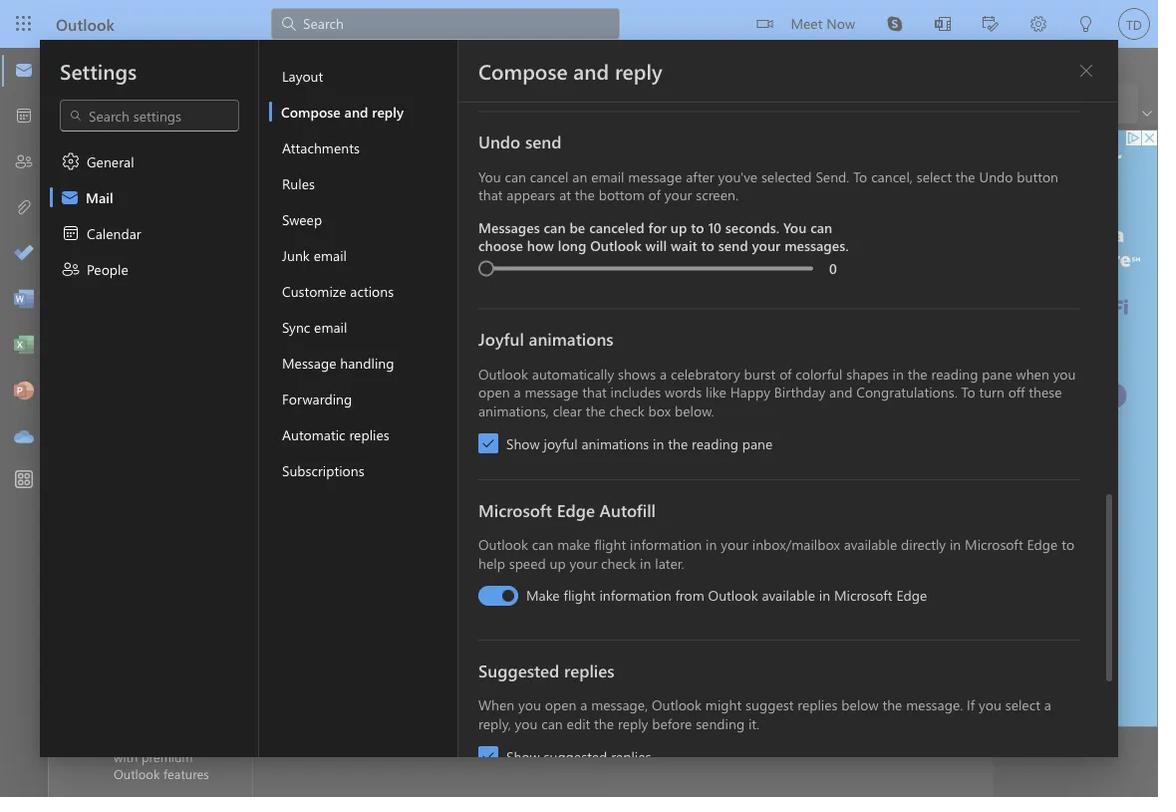 Task type: locate. For each thing, give the bounding box(es) containing it.
1 vertical spatial edge
[[1028, 536, 1059, 554]]

automatic replies button
[[269, 417, 458, 453]]

compose and reply down layout button
[[281, 102, 404, 121]]


[[146, 94, 165, 114]]

team for 10/2/2023
[[810, 213, 846, 235]]


[[68, 55, 89, 76]]

1  from the top
[[482, 437, 496, 451]]

in inside outlook automatically shows a celebratory burst of colorful shapes in the reading pane when you open a message that includes words like happy birthday and congratulations. to turn off these animations, clear the check box below.
[[893, 365, 905, 383]]

can inside the you can cancel an email message after you've selected send. to cancel, select the undo button that appears at the bottom of your screen.
[[505, 167, 527, 186]]

your inside message list list box
[[401, 486, 429, 505]]

your left messages. on the top right
[[753, 236, 781, 255]]

later.
[[656, 554, 685, 573]]

more apps image
[[14, 471, 34, 491]]

directly
[[902, 536, 947, 554]]

1 horizontal spatial pane
[[983, 365, 1013, 383]]

microsoft edge autofill element
[[479, 536, 1081, 614]]

up inside messages can be canceled for up to 10 seconds. you can choose how long outlook will wait to send your messages.
[[671, 218, 688, 236]]

team up microsoft account security info was added
[[438, 349, 469, 367]]

reply left before
[[618, 715, 649, 733]]

automatic
[[282, 425, 346, 444]]

1 vertical spatial microsoft account team
[[323, 349, 469, 367]]

ad
[[517, 190, 530, 203]]

info left was
[[489, 369, 513, 387]]

0 vertical spatial reading
[[932, 365, 979, 383]]

0 vertical spatial pane
[[983, 365, 1013, 383]]

outlook left the "might"
[[652, 696, 702, 715]]

1 vertical spatial up
[[550, 554, 566, 573]]

info inside microsoft account security info verification
[[822, 138, 851, 159]]

junk
[[282, 246, 310, 264]]

0 vertical spatial available
[[845, 536, 898, 554]]

open left was
[[479, 383, 510, 401]]

after
[[686, 167, 715, 186]]

1 vertical spatial and
[[345, 102, 369, 121]]

1 vertical spatial open
[[545, 696, 577, 715]]

can inside when you open a message, outlook might suggest replies below the message. if you select a reply, you can edit the reply before sending it.
[[542, 715, 563, 733]]

up
[[671, 218, 688, 236], [550, 554, 566, 573]]

1 vertical spatial 
[[482, 750, 496, 764]]

premium outlook features
[[114, 749, 209, 783]]

1 vertical spatial help
[[95, 94, 124, 113]]

replies up message,
[[565, 659, 615, 682]]

1 horizontal spatial you
[[784, 218, 807, 236]]


[[92, 144, 108, 160]]

0 horizontal spatial message
[[525, 383, 579, 401]]

2 vertical spatial email
[[314, 318, 347, 336]]

1 horizontal spatial help
[[243, 54, 272, 72]]

available left directly in the bottom of the page
[[845, 536, 898, 554]]

check right make
[[602, 554, 637, 573]]

1 horizontal spatial open
[[545, 696, 577, 715]]

tree
[[72, 453, 216, 798]]

appears
[[507, 186, 556, 204]]

for
[[649, 218, 667, 236]]

added
[[544, 369, 583, 387]]

and down outlook banner
[[574, 57, 610, 85]]

security inside microsoft account team microsoft account security info verification
[[438, 288, 485, 306]]

and inside compose and reply button
[[345, 102, 369, 121]]

rules button
[[269, 166, 458, 201]]

can
[[505, 167, 527, 186], [544, 218, 566, 236], [811, 218, 833, 236], [532, 536, 554, 554], [542, 715, 563, 733]]

1 vertical spatial info
[[489, 288, 513, 306]]

0 vertical spatial open
[[479, 383, 510, 401]]

long
[[558, 236, 587, 255]]

email for sync email
[[314, 318, 347, 336]]

rules
[[282, 174, 315, 192]]

0 vertical spatial to
[[854, 167, 868, 186]]

mt inside microsoft account team icon
[[289, 360, 310, 378]]

up right "speed"
[[550, 554, 566, 573]]

up inside outlook can make flight information in your inbox/mailbox available directly in microsoft edge to help speed up your check in later.
[[550, 554, 566, 573]]

sync email button
[[269, 309, 458, 345]]

 inside joyful animations element
[[482, 437, 496, 451]]

compose and reply heading
[[479, 57, 663, 85]]

1 horizontal spatial microsoft account team
[[679, 213, 846, 235]]

outlook inside "premium outlook features"
[[114, 766, 160, 783]]

 outlook mobile
[[146, 94, 266, 114]]

1 horizontal spatial compose and reply
[[479, 57, 663, 85]]

replies left below on the bottom right
[[798, 696, 838, 715]]

you right seconds.
[[784, 218, 807, 236]]

reply down outlook banner
[[615, 57, 663, 85]]

outlook inside when you open a message, outlook might suggest replies below the message. if you select a reply, you can edit the reply before sending it.
[[652, 696, 702, 715]]

0 vertical spatial up
[[671, 218, 688, 236]]

the right below on the bottom right
[[883, 696, 903, 715]]

message list section
[[255, 128, 710, 797]]

of
[[649, 186, 661, 204], [780, 365, 792, 383]]

0 horizontal spatial that
[[479, 186, 503, 204]]

0 horizontal spatial pane
[[743, 434, 773, 453]]

1 vertical spatial undo
[[980, 167, 1014, 186]]

wait
[[671, 236, 698, 255]]

microsoft account team inside message list list box
[[323, 349, 469, 367]]

compose inside compose and reply button
[[281, 102, 341, 121]]

1 vertical spatial pane
[[743, 434, 773, 453]]

0 vertical spatial of
[[649, 186, 661, 204]]

0 vertical spatial message
[[629, 167, 683, 186]]

if
[[968, 696, 976, 715]]

undo send
[[479, 130, 562, 153]]

information down autofill
[[630, 536, 702, 554]]

in down box
[[653, 434, 665, 453]]

it.
[[749, 715, 760, 733]]

0 horizontal spatial compose
[[281, 102, 341, 121]]

outlook team image
[[283, 471, 315, 503]]

available down outlook can make flight information in your inbox/mailbox available directly in microsoft edge to help speed up your check in later.
[[762, 586, 816, 605]]

a left 10/2
[[514, 383, 521, 401]]

can inside outlook can make flight information in your inbox/mailbox available directly in microsoft edge to help speed up your check in later.
[[532, 536, 554, 554]]

security inside microsoft account security info verification
[[762, 138, 818, 159]]

undo left  button
[[479, 130, 521, 153]]

can left be
[[544, 218, 566, 236]]

security up joyful
[[438, 288, 485, 306]]

email inside button
[[314, 246, 347, 264]]

microsoft account security info verification
[[626, 138, 851, 181]]

verification up joyful animations
[[517, 288, 584, 306]]

0 vertical spatial undo
[[479, 130, 521, 153]]

now
[[827, 13, 856, 32]]

2 vertical spatial and
[[830, 383, 853, 401]]

0 vertical spatial send
[[526, 130, 562, 153]]

email right an
[[592, 167, 625, 186]]

your down microsoft edge autofill
[[570, 554, 598, 573]]

 inside the suggested replies element
[[482, 750, 496, 764]]

that right the clear
[[583, 383, 607, 401]]

1 vertical spatial compose and reply
[[281, 102, 404, 121]]

thu 9/28
[[513, 488, 561, 504]]

2  from the top
[[482, 750, 496, 764]]

security for verification
[[762, 138, 818, 159]]

0 horizontal spatial and
[[345, 102, 369, 121]]

canceled
[[590, 218, 645, 236]]

mt inside microsoft account team image
[[637, 224, 658, 242]]

send right wait
[[719, 236, 749, 255]]

1 vertical spatial message
[[525, 383, 579, 401]]

0 horizontal spatial send
[[526, 130, 562, 153]]

mon left 10/2
[[509, 370, 533, 386]]

outlook left features
[[114, 766, 160, 783]]

0 horizontal spatial you
[[479, 167, 501, 186]]

2 horizontal spatial edge
[[1028, 536, 1059, 554]]

0 vertical spatial mt
[[637, 224, 658, 242]]

you inside messages can be canceled for up to 10 seconds. you can choose how long outlook will wait to send your messages.
[[784, 218, 807, 236]]

reply inside compose and reply button
[[372, 102, 404, 121]]

messages.
[[785, 236, 849, 255]]

1 vertical spatial verification
[[517, 288, 584, 306]]

0 vertical spatial information
[[630, 536, 702, 554]]

sweep
[[282, 210, 322, 228]]

suggested
[[479, 659, 560, 682]]

show down 'reply,' at the left bottom of the page
[[507, 748, 540, 766]]

1 vertical spatial security
[[438, 288, 485, 306]]

1 vertical spatial animations
[[582, 434, 650, 453]]

team
[[377, 466, 409, 485]]

security down joyful
[[438, 369, 485, 387]]

message handling
[[282, 354, 394, 372]]

2 vertical spatial security
[[438, 369, 485, 387]]

attachments button
[[269, 130, 458, 166]]

you inside the you can cancel an email message after you've selected send. to cancel, select the undo button that appears at the bottom of your screen.
[[479, 167, 501, 186]]

replies inside button
[[349, 425, 390, 444]]

edge inside outlook can make flight information in your inbox/mailbox available directly in microsoft edge to help speed up your check in later.
[[1028, 536, 1059, 554]]

0 vertical spatial 
[[482, 437, 496, 451]]

verification
[[626, 159, 707, 181], [517, 288, 584, 306]]

information down later.
[[600, 586, 672, 605]]

a left message,
[[581, 696, 588, 715]]

send.
[[816, 167, 850, 186]]

message inside the you can cancel an email message after you've selected send. to cancel, select the undo button that appears at the bottom of your screen.
[[629, 167, 683, 186]]

reply
[[615, 57, 663, 85], [372, 102, 404, 121], [618, 715, 649, 733]]

0 vertical spatial and
[[574, 57, 610, 85]]

account inside microsoft account security info verification
[[700, 138, 757, 159]]

speed
[[509, 554, 546, 573]]

1 horizontal spatial send
[[719, 236, 749, 255]]

outlook automatically shows a celebratory burst of colorful shapes in the reading pane when you open a message that includes words like happy birthday and congratulations. to turn off these animations, clear the check box below.
[[479, 365, 1077, 420]]

email inside 'button'
[[314, 318, 347, 336]]

suggested replies element
[[479, 696, 1081, 767]]

account up microsoft account security info was added
[[385, 349, 434, 367]]

2 show from the top
[[507, 748, 540, 766]]

1 vertical spatial mt
[[289, 360, 310, 378]]

can for you can cancel an email message after you've selected send. to cancel, select the undo button that appears at the bottom of your screen.
[[544, 218, 566, 236]]

0 vertical spatial flight
[[595, 536, 627, 554]]

before
[[652, 715, 693, 733]]

 down 'reply,' at the left bottom of the page
[[482, 750, 496, 764]]

help inside button
[[243, 54, 272, 72]]

help group
[[61, 84, 278, 120]]

show inside joyful animations element
[[507, 434, 540, 453]]

mon 10/2
[[509, 370, 561, 386]]

up right for at the top of page
[[671, 218, 688, 236]]

outlook team
[[323, 466, 409, 485]]

0 horizontal spatial edge
[[557, 499, 595, 522]]

help inside  help
[[95, 94, 124, 113]]

outlook down management
[[591, 236, 642, 255]]

1 vertical spatial send
[[719, 236, 749, 255]]

1 vertical spatial team
[[438, 268, 469, 286]]

help right ""
[[95, 94, 124, 113]]

0 horizontal spatial verification
[[517, 288, 584, 306]]

 button
[[59, 49, 99, 83]]

select right if
[[1006, 696, 1041, 715]]

1 vertical spatial select
[[1006, 696, 1041, 715]]

your up make flight information from outlook available in microsoft edge
[[721, 536, 749, 554]]

help
[[243, 54, 272, 72], [95, 94, 124, 113]]

favorites tree item
[[72, 134, 216, 174]]

message,
[[592, 696, 649, 715]]

of right 'burst'
[[780, 365, 792, 383]]

help up mobile
[[243, 54, 272, 72]]

to left turn
[[962, 383, 976, 401]]

joyful animations element
[[479, 365, 1081, 454]]

the right the clear
[[586, 401, 606, 420]]

1 horizontal spatial to
[[962, 383, 976, 401]]

automatic replies
[[282, 425, 390, 444]]

in left later.
[[640, 554, 652, 573]]

your up 'software'
[[665, 186, 693, 204]]

0 horizontal spatial open
[[479, 383, 510, 401]]

the right edit
[[595, 715, 615, 733]]

info for microsoft account security info verification
[[822, 138, 851, 159]]

favorites tree
[[72, 126, 216, 413]]

to inside upgrade to microsoft 365 with
[[167, 715, 179, 732]]

0 vertical spatial microsoft account team
[[679, 213, 846, 235]]

outlook banner
[[0, 0, 1159, 48]]

that up -
[[479, 186, 503, 204]]

verification up 'software'
[[626, 159, 707, 181]]

your down team
[[401, 486, 429, 505]]

outlook down outlook.com
[[479, 536, 529, 554]]

info inside microsoft account team microsoft account security info verification
[[489, 288, 513, 306]]

these
[[1030, 383, 1063, 401]]

meet now
[[791, 13, 856, 32]]

select right cancel,
[[917, 167, 952, 186]]

team up messages. on the top right
[[810, 213, 846, 235]]

show
[[507, 434, 540, 453], [507, 748, 540, 766]]

can up ad
[[505, 167, 527, 186]]

to
[[691, 218, 705, 236], [702, 236, 715, 255], [384, 486, 397, 505], [1062, 536, 1075, 554], [167, 715, 179, 732]]

2 vertical spatial info
[[489, 369, 513, 387]]

0 vertical spatial that
[[479, 186, 503, 204]]

0 horizontal spatial compose and reply
[[281, 102, 404, 121]]

below.
[[675, 401, 715, 420]]

Select a conversation checkbox
[[283, 272, 323, 304]]

0 horizontal spatial of
[[649, 186, 661, 204]]

show inside the suggested replies element
[[507, 748, 540, 766]]

show down the animations,
[[507, 434, 540, 453]]

1 horizontal spatial reading
[[932, 365, 979, 383]]

the right 'shapes'
[[908, 365, 928, 383]]

info
[[822, 138, 851, 159], [489, 288, 513, 306], [489, 369, 513, 387]]

animations right joyful
[[582, 434, 650, 453]]

congratulations.
[[857, 383, 958, 401]]

email inside the you can cancel an email message after you've selected send. to cancel, select the undo button that appears at the bottom of your screen.
[[592, 167, 625, 186]]

microsoft account team down the you can cancel an email message after you've selected send. to cancel, select the undo button that appears at the bottom of your screen. at the top of page
[[679, 213, 846, 235]]

 help
[[71, 94, 124, 114]]

outlook up welcome
[[323, 466, 373, 485]]

send up cancel
[[526, 130, 562, 153]]

1 horizontal spatial of
[[780, 365, 792, 383]]

tab list
[[99, 48, 287, 79]]

in right 'shapes'
[[893, 365, 905, 383]]

0 horizontal spatial help
[[95, 94, 124, 113]]

open inside outlook automatically shows a celebratory burst of colorful shapes in the reading pane when you open a message that includes words like happy birthday and congratulations. to turn off these animations, clear the check box below.
[[479, 383, 510, 401]]

compose and reply down outlook banner
[[479, 57, 663, 85]]

1 horizontal spatial mon
[[825, 239, 850, 255]]

0 vertical spatial select
[[917, 167, 952, 186]]

365
[[172, 732, 192, 749]]

0 horizontal spatial reading
[[692, 434, 739, 453]]

team inside microsoft account team microsoft account security info verification
[[438, 268, 469, 286]]

left-rail-appbar navigation
[[4, 48, 44, 461]]

0 vertical spatial compose and reply
[[479, 57, 663, 85]]

check inside outlook automatically shows a celebratory burst of colorful shapes in the reading pane when you open a message that includes words like happy birthday and congratulations. to turn off these animations, clear the check box below.
[[610, 401, 645, 420]]

team down star
[[438, 268, 469, 286]]

compose and reply button
[[269, 94, 458, 130]]

reading down below.
[[692, 434, 739, 453]]

0 vertical spatial info
[[822, 138, 851, 159]]

replies down forwarding button
[[349, 425, 390, 444]]

box
[[649, 401, 671, 420]]

information inside outlook can make flight information in your inbox/mailbox available directly in microsoft edge to help speed up your check in later.
[[630, 536, 702, 554]]

mon up 0
[[825, 239, 850, 255]]

can left make
[[532, 536, 554, 554]]

10/2/2023
[[853, 239, 908, 255]]

account right "thu"
[[545, 486, 594, 505]]

1 vertical spatial check
[[602, 554, 637, 573]]

select a conversation image
[[289, 278, 309, 298]]

reading inside outlook automatically shows a celebratory burst of colorful shapes in the reading pane when you open a message that includes words like happy birthday and congratulations. to turn off these animations, clear the check box below.
[[932, 365, 979, 383]]

2 vertical spatial reply
[[618, 715, 649, 733]]

sync
[[282, 318, 310, 336]]

open down suggested replies
[[545, 696, 577, 715]]

10/2
[[537, 370, 561, 386]]


[[757, 16, 773, 32]]

1 vertical spatial flight
[[564, 586, 596, 605]]

and down layout button
[[345, 102, 369, 121]]

outlook right from
[[709, 586, 759, 605]]

1 show from the top
[[507, 434, 540, 453]]

Search settings search field
[[83, 106, 218, 126]]

suggest
[[746, 696, 794, 715]]

account up you've
[[700, 138, 757, 159]]

outlook inside  outlook mobile
[[169, 94, 219, 113]]

 down the animations,
[[482, 437, 496, 451]]

in
[[893, 365, 905, 383], [653, 434, 665, 453], [706, 536, 718, 554], [950, 536, 962, 554], [640, 554, 652, 573], [820, 586, 831, 605]]

0 vertical spatial you
[[479, 167, 501, 186]]

of up for at the top of page
[[649, 186, 661, 204]]

security for was
[[438, 369, 485, 387]]

1 vertical spatial of
[[780, 365, 792, 383]]

animations
[[529, 328, 614, 351], [582, 434, 650, 453]]

1 vertical spatial compose
[[281, 102, 341, 121]]

microsoft
[[626, 138, 696, 159], [679, 213, 746, 235], [323, 268, 382, 286], [323, 288, 382, 306], [323, 349, 382, 367], [323, 369, 382, 387], [479, 499, 553, 522], [966, 536, 1024, 554], [835, 586, 893, 605], [114, 732, 168, 749]]

0 vertical spatial security
[[762, 138, 818, 159]]

reply,
[[479, 715, 511, 733]]

security up selected
[[762, 138, 818, 159]]

dialog
[[0, 0, 1159, 798]]

0 horizontal spatial to
[[854, 167, 868, 186]]

document
[[0, 0, 1159, 798]]

you up -
[[479, 167, 501, 186]]

settings tab list
[[40, 40, 259, 758]]

0 horizontal spatial up
[[550, 554, 566, 573]]

show for joyful
[[507, 434, 540, 453]]

 button
[[533, 141, 561, 169]]

2 vertical spatial edge
[[897, 586, 928, 605]]

can up 0
[[811, 218, 833, 236]]

check left box
[[610, 401, 645, 420]]

select
[[917, 167, 952, 186], [1006, 696, 1041, 715]]

0 vertical spatial email
[[592, 167, 625, 186]]

Select a conversation checkbox
[[283, 353, 323, 385]]

0 vertical spatial help
[[243, 54, 272, 72]]

info up joyful
[[489, 288, 513, 306]]

0 horizontal spatial undo
[[479, 130, 521, 153]]

off
[[1009, 383, 1026, 401]]

reply down layout button
[[372, 102, 404, 121]]

microsoft inside outlook can make flight information in your inbox/mailbox available directly in microsoft edge to help speed up your check in later.
[[966, 536, 1024, 554]]

to right "send."
[[854, 167, 868, 186]]

management
[[565, 207, 650, 225]]

animations up automatically
[[529, 328, 614, 351]]

mon inside message list list box
[[509, 370, 533, 386]]

a right if
[[1045, 696, 1052, 715]]

email right sync
[[314, 318, 347, 336]]

might
[[706, 696, 742, 715]]

inbox
[[325, 143, 366, 164]]

1 horizontal spatial undo
[[980, 167, 1014, 186]]

5-
[[412, 207, 425, 225]]

0 horizontal spatial mt
[[289, 360, 310, 378]]

contract
[[507, 207, 561, 225]]

2 vertical spatial team
[[438, 349, 469, 367]]

application
[[0, 0, 1159, 798]]

make flight information from outlook available in microsoft edge
[[527, 586, 928, 605]]

1 vertical spatial show
[[507, 748, 540, 766]]

check inside outlook can make flight information in your inbox/mailbox available directly in microsoft edge to help speed up your check in later.
[[602, 554, 637, 573]]

compose inside compose and reply tab panel
[[479, 57, 568, 85]]

0 horizontal spatial select
[[917, 167, 952, 186]]

you
[[479, 167, 501, 186], [784, 218, 807, 236]]

new
[[432, 486, 458, 505]]

undo left button
[[980, 167, 1014, 186]]

can for microsoft edge autofill
[[532, 536, 554, 554]]

excel image
[[14, 336, 34, 356]]

how
[[527, 236, 554, 255]]

message.
[[907, 696, 964, 715]]

outlook right  at the top of the page
[[169, 94, 219, 113]]

mt for microsoft account team icon
[[289, 360, 310, 378]]

2 horizontal spatial and
[[830, 383, 853, 401]]

0 horizontal spatial mon
[[509, 370, 533, 386]]

messages
[[479, 218, 540, 236]]

1 vertical spatial reply
[[372, 102, 404, 121]]

your inside the you can cancel an email message after you've selected send. to cancel, select the undo button that appears at the bottom of your screen.
[[665, 186, 693, 204]]

1 horizontal spatial up
[[671, 218, 688, 236]]

contractsafe image
[[283, 191, 315, 222]]

reading left turn
[[932, 365, 979, 383]]

1 vertical spatial email
[[314, 246, 347, 264]]

1 vertical spatial mon
[[509, 370, 533, 386]]



Task type: describe. For each thing, give the bounding box(es) containing it.
message inside outlook automatically shows a celebratory burst of colorful shapes in the reading pane when you open a message that includes words like happy birthday and congratulations. to turn off these animations, clear the check box below.
[[525, 383, 579, 401]]

c
[[294, 197, 303, 215]]

that inside the you can cancel an email message after you've selected send. to cancel, select the undo button that appears at the bottom of your screen.
[[479, 186, 503, 204]]


[[60, 188, 80, 207]]

10
[[709, 218, 722, 236]]

outlook inside banner
[[56, 13, 115, 34]]

autofill
[[600, 499, 656, 522]]

the left button
[[956, 167, 976, 186]]

features
[[164, 766, 209, 783]]

tab list containing home
[[99, 48, 287, 79]]

microsoft inside upgrade to microsoft 365 with
[[114, 732, 168, 749]]

automatically
[[532, 365, 615, 383]]

a right shows
[[660, 365, 667, 383]]

outlook inside outlook automatically shows a celebratory burst of colorful shapes in the reading pane when you open a message that includes words like happy birthday and congratulations. to turn off these animations, clear the check box below.
[[479, 365, 529, 383]]

replies down message,
[[612, 748, 652, 766]]


[[61, 152, 81, 172]]

email for junk email
[[314, 246, 347, 264]]

will
[[646, 236, 667, 255]]

when you open a message, outlook might suggest replies below the message. if you select a reply, you can edit the reply before sending it.
[[479, 696, 1052, 733]]


[[69, 109, 83, 123]]

in right directly in the bottom of the page
[[950, 536, 962, 554]]

compose and reply inside compose and reply button
[[281, 102, 404, 121]]

of inside the you can cancel an email message after you've selected send. to cancel, select the undo button that appears at the bottom of your screen.
[[649, 186, 661, 204]]

button
[[1018, 167, 1059, 186]]

the down below.
[[668, 434, 688, 453]]

upgrade to microsoft 365 with
[[114, 715, 192, 766]]

suggested
[[544, 748, 608, 766]]

show for suggested
[[507, 748, 540, 766]]

account down sync email 'button'
[[385, 369, 434, 387]]

celebratory
[[671, 365, 741, 383]]

people
[[87, 260, 128, 278]]

account down the you can cancel an email message after you've selected send. to cancel, select the undo button that appears at the bottom of your screen. at the top of page
[[750, 213, 806, 235]]

mail image
[[14, 61, 34, 81]]

-
[[498, 207, 503, 225]]

outlook inside outlook can make flight information in your inbox/mailbox available directly in microsoft edge to help speed up your check in later.
[[479, 536, 529, 554]]

calendar
[[87, 224, 141, 242]]

mobile
[[223, 94, 266, 113]]

in down inbox/mailbox
[[820, 586, 831, 605]]

outlook.com
[[462, 486, 542, 505]]

in right later.
[[706, 536, 718, 554]]

compose and reply tab panel
[[459, 0, 1119, 794]]

messages can be canceled for up to 10 seconds. you can choose how long outlook will wait to send your messages.
[[479, 218, 849, 255]]

meet
[[791, 13, 823, 32]]

includes
[[611, 383, 661, 401]]

1 vertical spatial available
[[762, 586, 816, 605]]

when
[[1017, 365, 1050, 383]]

with
[[114, 749, 138, 766]]

clear
[[553, 401, 582, 420]]


[[118, 184, 138, 203]]

mon for mon 10/2/2023 3:54 pm
[[825, 239, 850, 255]]

0 vertical spatial animations
[[529, 328, 614, 351]]

verification inside microsoft account security info verification
[[626, 159, 707, 181]]

you inside outlook automatically shows a celebratory burst of colorful shapes in the reading pane when you open a message that includes words like happy birthday and congratulations. to turn off these animations, clear the check box below.
[[1054, 365, 1077, 383]]

joyful
[[544, 434, 578, 453]]

pm
[[936, 239, 954, 255]]

subscriptions
[[282, 461, 365, 480]]

cancel,
[[872, 167, 913, 186]]

like
[[706, 383, 727, 401]]

0
[[830, 259, 838, 278]]

0 vertical spatial edge
[[557, 499, 595, 522]]

to inside the you can cancel an email message after you've selected send. to cancel, select the undo button that appears at the bottom of your screen.
[[854, 167, 868, 186]]

pane inside outlook automatically shows a celebratory burst of colorful shapes in the reading pane when you open a message that includes words like happy birthday and congratulations. to turn off these animations, clear the check box below.
[[983, 365, 1013, 383]]

words
[[665, 383, 702, 401]]

 calendar
[[61, 223, 141, 243]]

joyful
[[479, 328, 524, 351]]

below
[[842, 696, 879, 715]]

colorful
[[796, 365, 843, 383]]

seconds.
[[726, 218, 780, 236]]

subscriptions button
[[269, 453, 458, 489]]

to do image
[[14, 244, 34, 264]]

message list list box
[[255, 178, 710, 797]]

open inside when you open a message, outlook might suggest replies below the message. if you select a reply, you can edit the reply before sending it.
[[545, 696, 577, 715]]

general
[[87, 152, 134, 171]]

outlook inside message list list box
[[323, 466, 373, 485]]

your inside messages can be canceled for up to 10 seconds. you can choose how long outlook will wait to send your messages.
[[753, 236, 781, 255]]

mon for mon 10/2
[[509, 370, 533, 386]]

select inside when you open a message, outlook might suggest replies below the message. if you select a reply, you can edit the reply before sending it.
[[1006, 696, 1041, 715]]

calendar image
[[14, 107, 34, 127]]

premium
[[142, 749, 193, 766]]

Select a conversation checkbox
[[283, 471, 323, 503]]

message handling button
[[269, 345, 458, 381]]

flight inside outlook can make flight information in your inbox/mailbox available directly in microsoft edge to help speed up your check in later.
[[595, 536, 627, 554]]

burst
[[745, 365, 776, 383]]


[[61, 259, 81, 279]]

junk email
[[282, 246, 347, 264]]

undo inside the you can cancel an email message after you've selected send. to cancel, select the undo button that appears at the bottom of your screen.
[[980, 167, 1014, 186]]

onedrive image
[[14, 428, 34, 448]]

of inside outlook automatically shows a celebratory burst of colorful shapes in the reading pane when you open a message that includes words like happy birthday and congratulations. to turn off these animations, clear the check box below.
[[780, 365, 792, 383]]

account up sync email 'button'
[[385, 288, 434, 306]]

can for undo send
[[505, 167, 527, 186]]

turn
[[980, 383, 1005, 401]]

info for microsoft account security info was added
[[489, 369, 513, 387]]

people image
[[14, 153, 34, 173]]

contractsafe.
[[323, 207, 408, 225]]

star
[[425, 207, 450, 225]]

layout button
[[269, 58, 458, 94]]

1 vertical spatial information
[[600, 586, 672, 605]]

show joyful animations in the reading pane
[[507, 434, 773, 453]]

microsoft inside microsoft account security info verification
[[626, 138, 696, 159]]

that inside outlook automatically shows a celebratory burst of colorful shapes in the reading pane when you open a message that includes words like happy birthday and congratulations. to turn off these animations, clear the check box below.
[[583, 383, 607, 401]]

home
[[114, 54, 152, 72]]

1 vertical spatial reading
[[692, 434, 739, 453]]

0 vertical spatial reply
[[615, 57, 663, 85]]

microsoft account team image
[[283, 353, 315, 385]]

undo send element
[[479, 167, 1081, 283]]

files image
[[14, 198, 34, 218]]

microsoft account team for microsoft
[[323, 349, 469, 367]]

dialog containing settings
[[0, 0, 1159, 798]]

microsoft account team image
[[627, 213, 667, 253]]

team for account
[[438, 349, 469, 367]]

word image
[[14, 290, 34, 310]]

verification inside microsoft account team microsoft account security info verification
[[517, 288, 584, 306]]

 for joyful animations
[[482, 437, 496, 451]]

1 horizontal spatial and
[[574, 57, 610, 85]]

cancel
[[530, 167, 569, 186]]

microsoft account team for mon
[[679, 213, 846, 235]]

software
[[653, 207, 710, 225]]

outlook inside messages can be canceled for up to 10 seconds. you can choose how long outlook will wait to send your messages.
[[591, 236, 642, 255]]

replies inside when you open a message, outlook might suggest replies below the message. if you select a reply, you can edit the reply before sending it.
[[798, 696, 838, 715]]

customize actions button
[[269, 273, 458, 309]]

mt for microsoft account team image
[[637, 224, 658, 242]]

attachments
[[282, 138, 360, 157]]

happy
[[731, 383, 771, 401]]

to inside outlook can make flight information in your inbox/mailbox available directly in microsoft edge to help speed up your check in later.
[[1062, 536, 1075, 554]]

reply inside when you open a message, outlook might suggest replies below the message. if you select a reply, you can edit the reply before sending it.
[[618, 715, 649, 733]]

junk email button
[[269, 237, 458, 273]]

application containing settings
[[0, 0, 1159, 798]]

document containing settings
[[0, 0, 1159, 798]]

the right the at on the top left of the page
[[575, 186, 595, 204]]

powerpoint image
[[14, 382, 34, 402]]

forwarding
[[282, 389, 352, 408]]

upgrade
[[114, 715, 163, 732]]

outlook link
[[56, 0, 115, 48]]

microsoft account team microsoft account security info verification
[[323, 268, 584, 306]]

settings heading
[[60, 57, 137, 85]]

 for suggested replies
[[482, 750, 496, 764]]

ot
[[290, 477, 308, 496]]

settings
[[60, 57, 137, 85]]

sync email
[[282, 318, 347, 336]]

account down 5-
[[385, 268, 434, 286]]

to inside message list list box
[[384, 486, 397, 505]]

thu
[[513, 488, 533, 504]]

select inside the you can cancel an email message after you've selected send. to cancel, select the undo button that appears at the bottom of your screen.
[[917, 167, 952, 186]]

 button
[[1071, 55, 1103, 87]]

to inside outlook automatically shows a celebratory burst of colorful shapes in the reading pane when you open a message that includes words like happy birthday and congratulations. to turn off these animations, clear the check box below.
[[962, 383, 976, 401]]


[[1079, 63, 1095, 79]]

compose and reply inside compose and reply tab panel
[[479, 57, 663, 85]]

send inside messages can be canceled for up to 10 seconds. you can choose how long outlook will wait to send your messages.
[[719, 236, 749, 255]]

available inside outlook can make flight information in your inbox/mailbox available directly in microsoft edge to help speed up your check in later.
[[845, 536, 898, 554]]

make
[[527, 586, 560, 605]]

and inside outlook automatically shows a celebratory burst of colorful shapes in the reading pane when you open a message that includes words like happy birthday and congratulations. to turn off these animations, clear the check box below.
[[830, 383, 853, 401]]

microsoft edge autofill
[[479, 499, 656, 522]]



Task type: vqa. For each thing, say whether or not it's contained in the screenshot.
information
yes



